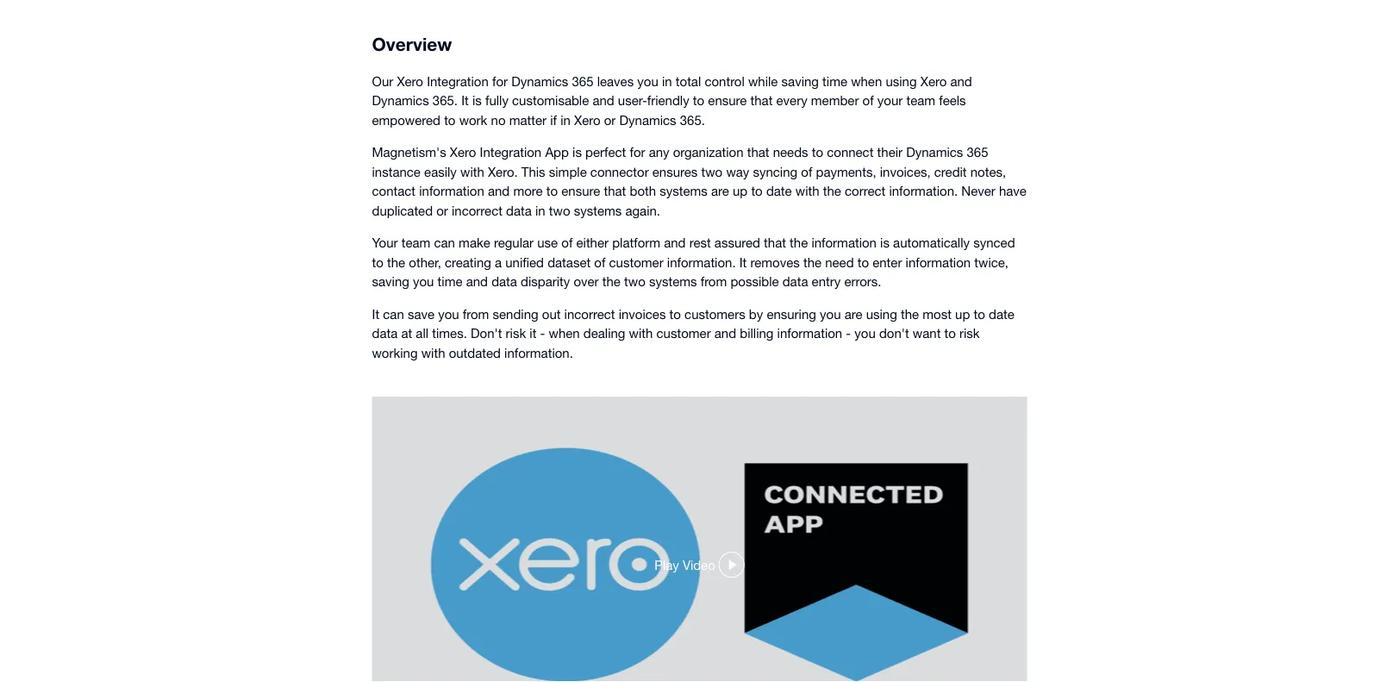 Task type: describe. For each thing, give the bounding box(es) containing it.
every
[[777, 93, 808, 108]]

dealing
[[584, 326, 626, 341]]

of inside "our xero integration for dynamics 365 leaves you in total control while saving time when using xero and dynamics 365. it is fully customisable and user-friendly to ensure that every member of your team feels empowered to work no matter if in xero or dynamics 365."
[[863, 93, 874, 108]]

play
[[655, 557, 679, 572]]

simple
[[549, 164, 587, 179]]

xero up feels
[[921, 73, 947, 88]]

play video
[[655, 557, 716, 572]]

data inside it can save you from sending out incorrect invoices to customers by ensuring you are using the most up to date data at all times. don't risk it - when dealing with customer and billing information - you don't want to risk working with outdated information.
[[372, 326, 398, 341]]

customers
[[685, 306, 746, 321]]

way
[[726, 164, 750, 179]]

can inside your team can make regular use of either platform and rest assured that the information is automatically synced to the other, creating a unified dataset of customer information. it removes the need to enter information twice, saving you time and data disparity over the two systems from possible data entry errors.
[[434, 235, 455, 250]]

our xero integration for dynamics 365 leaves you in total control while saving time when using xero and dynamics 365. it is fully customisable and user-friendly to ensure that every member of your team feels empowered to work no matter if in xero or dynamics 365.
[[372, 73, 972, 127]]

2 - from the left
[[846, 326, 851, 341]]

you left don't
[[855, 326, 876, 341]]

and down creating
[[466, 274, 488, 289]]

team inside "our xero integration for dynamics 365 leaves you in total control while saving time when using xero and dynamics 365. it is fully customisable and user-friendly to ensure that every member of your team feels empowered to work no matter if in xero or dynamics 365."
[[907, 93, 936, 108]]

two inside your team can make regular use of either platform and rest assured that the information is automatically synced to the other, creating a unified dataset of customer information. it removes the need to enter information twice, saving you time and data disparity over the two systems from possible data entry errors.
[[624, 274, 646, 289]]

the inside it can save you from sending out incorrect invoices to customers by ensuring you are using the most up to date data at all times. don't risk it - when dealing with customer and billing information - you don't want to risk working with outdated information.
[[901, 306, 919, 321]]

enter
[[873, 254, 902, 269]]

customisable
[[512, 93, 589, 108]]

possible
[[731, 274, 779, 289]]

you inside "our xero integration for dynamics 365 leaves you in total control while saving time when using xero and dynamics 365. it is fully customisable and user-friendly to ensure that every member of your team feels empowered to work no matter if in xero or dynamics 365."
[[638, 73, 659, 88]]

disparity
[[521, 274, 570, 289]]

at
[[401, 326, 412, 341]]

team inside your team can make regular use of either platform and rest assured that the information is automatically synced to the other, creating a unified dataset of customer information. it removes the need to enter information twice, saving you time and data disparity over the two systems from possible data entry errors.
[[402, 235, 431, 250]]

if
[[550, 112, 557, 127]]

or inside 'magnetism's xero integration app is perfect for any organization that needs to connect their dynamics 365 instance easily with xero. this simple connector ensures two way syncing of payments, invoices, credit notes, contact information and more to ensure that both systems are up to date with the correct information. never have duplicated or incorrect data in two systems again.'
[[437, 203, 448, 218]]

working
[[372, 345, 418, 360]]

it inside it can save you from sending out incorrect invoices to customers by ensuring you are using the most up to date data at all times. don't risk it - when dealing with customer and billing information - you don't want to risk working with outdated information.
[[372, 306, 380, 321]]

and up feels
[[951, 73, 972, 88]]

incorrect inside 'magnetism's xero integration app is perfect for any organization that needs to connect their dynamics 365 instance easily with xero. this simple connector ensures two way syncing of payments, invoices, credit notes, contact information and more to ensure that both systems are up to date with the correct information. never have duplicated or incorrect data in two systems again.'
[[452, 203, 503, 218]]

by
[[749, 306, 763, 321]]

dataset
[[548, 254, 591, 269]]

unified
[[506, 254, 544, 269]]

your team can make regular use of either platform and rest assured that the information is automatically synced to the other, creating a unified dataset of customer information. it removes the need to enter information twice, saving you time and data disparity over the two systems from possible data entry errors.
[[372, 235, 1015, 289]]

never
[[962, 183, 996, 198]]

your
[[878, 93, 903, 108]]

it can save you from sending out incorrect invoices to customers by ensuring you are using the most up to date data at all times. don't risk it - when dealing with customer and billing information - you don't want to risk working with outdated information.
[[372, 306, 1015, 360]]

to down total
[[693, 93, 705, 108]]

assured
[[715, 235, 760, 250]]

xero inside 'magnetism's xero integration app is perfect for any organization that needs to connect their dynamics 365 instance easily with xero. this simple connector ensures two way syncing of payments, invoices, credit notes, contact information and more to ensure that both systems are up to date with the correct information. never have duplicated or incorrect data in two systems again.'
[[450, 144, 476, 160]]

to up errors.
[[858, 254, 869, 269]]

more
[[513, 183, 543, 198]]

1 vertical spatial systems
[[574, 203, 622, 218]]

outdated
[[449, 345, 501, 360]]

dynamics down user-
[[620, 112, 677, 127]]

instance
[[372, 164, 421, 179]]

while
[[748, 73, 778, 88]]

make
[[459, 235, 490, 250]]

with down the all
[[421, 345, 445, 360]]

the up entry
[[804, 254, 822, 269]]

user-
[[618, 93, 647, 108]]

to down syncing
[[751, 183, 763, 198]]

fully
[[485, 93, 509, 108]]

total
[[676, 73, 701, 88]]

you up times.
[[438, 306, 459, 321]]

need
[[825, 254, 854, 269]]

using for are
[[866, 306, 897, 321]]

save
[[408, 306, 435, 321]]

errors.
[[845, 274, 882, 289]]

empowered
[[372, 112, 441, 127]]

payments,
[[816, 164, 877, 179]]

that inside your team can make regular use of either platform and rest assured that the information is automatically synced to the other, creating a unified dataset of customer information. it removes the need to enter information twice, saving you time and data disparity over the two systems from possible data entry errors.
[[764, 235, 786, 250]]

member
[[811, 93, 859, 108]]

twice,
[[975, 254, 1009, 269]]

date inside 'magnetism's xero integration app is perfect for any organization that needs to connect their dynamics 365 instance easily with xero. this simple connector ensures two way syncing of payments, invoices, credit notes, contact information and more to ensure that both systems are up to date with the correct information. never have duplicated or incorrect data in two systems again.'
[[766, 183, 792, 198]]

are inside 'magnetism's xero integration app is perfect for any organization that needs to connect their dynamics 365 instance easily with xero. this simple connector ensures two way syncing of payments, invoices, credit notes, contact information and more to ensure that both systems are up to date with the correct information. never have duplicated or incorrect data in two systems again.'
[[711, 183, 729, 198]]

sending
[[493, 306, 539, 321]]

2 risk from the left
[[960, 326, 980, 341]]

syncing
[[753, 164, 798, 179]]

integration for 365.
[[427, 73, 489, 88]]

it
[[530, 326, 537, 341]]

information. inside your team can make regular use of either platform and rest assured that the information is automatically synced to the other, creating a unified dataset of customer information. it removes the need to enter information twice, saving you time and data disparity over the two systems from possible data entry errors.
[[667, 254, 736, 269]]

it inside "our xero integration for dynamics 365 leaves you in total control while saving time when using xero and dynamics 365. it is fully customisable and user-friendly to ensure that every member of your team feels empowered to work no matter if in xero or dynamics 365."
[[461, 93, 469, 108]]

leaves
[[597, 73, 634, 88]]

a
[[495, 254, 502, 269]]

dynamics inside 'magnetism's xero integration app is perfect for any organization that needs to connect their dynamics 365 instance easily with xero. this simple connector ensures two way syncing of payments, invoices, credit notes, contact information and more to ensure that both systems are up to date with the correct information. never have duplicated or incorrect data in two systems again.'
[[906, 144, 963, 160]]

using for when
[[886, 73, 917, 88]]

to right needs
[[812, 144, 824, 160]]

automatically
[[893, 235, 970, 250]]

regular
[[494, 235, 534, 250]]

ensuring
[[767, 306, 817, 321]]

want
[[913, 326, 941, 341]]

to right want
[[945, 326, 956, 341]]

no
[[491, 112, 506, 127]]

information inside it can save you from sending out incorrect invoices to customers by ensuring you are using the most up to date data at all times. don't risk it - when dealing with customer and billing information - you don't want to risk working with outdated information.
[[777, 326, 843, 341]]

control
[[705, 73, 745, 88]]

your
[[372, 235, 398, 250]]

it inside your team can make regular use of either platform and rest assured that the information is automatically synced to the other, creating a unified dataset of customer information. it removes the need to enter information twice, saving you time and data disparity over the two systems from possible data entry errors.
[[740, 254, 747, 269]]

feels
[[939, 93, 966, 108]]

time inside your team can make regular use of either platform and rest assured that the information is automatically synced to the other, creating a unified dataset of customer information. it removes the need to enter information twice, saving you time and data disparity over the two systems from possible data entry errors.
[[438, 274, 463, 289]]

magnetism's
[[372, 144, 446, 160]]

xero right the if
[[574, 112, 601, 127]]

app
[[545, 144, 569, 160]]

contact
[[372, 183, 416, 198]]

removes
[[751, 254, 800, 269]]

up inside 'magnetism's xero integration app is perfect for any organization that needs to connect their dynamics 365 instance easily with xero. this simple connector ensures two way syncing of payments, invoices, credit notes, contact information and more to ensure that both systems are up to date with the correct information. never have duplicated or incorrect data in two systems again.'
[[733, 183, 748, 198]]

both
[[630, 183, 656, 198]]

matter
[[509, 112, 547, 127]]

either
[[576, 235, 609, 250]]

perfect
[[586, 144, 626, 160]]

play video button
[[372, 397, 1027, 682]]

synced
[[974, 235, 1015, 250]]

that up syncing
[[747, 144, 770, 160]]

and left rest
[[664, 235, 686, 250]]

organization
[[673, 144, 744, 160]]

with down syncing
[[796, 183, 820, 198]]

that inside "our xero integration for dynamics 365 leaves you in total control while saving time when using xero and dynamics 365. it is fully customisable and user-friendly to ensure that every member of your team feels empowered to work no matter if in xero or dynamics 365."
[[751, 93, 773, 108]]

in inside 'magnetism's xero integration app is perfect for any organization that needs to connect their dynamics 365 instance easily with xero. this simple connector ensures two way syncing of payments, invoices, credit notes, contact information and more to ensure that both systems are up to date with the correct information. never have duplicated or incorrect data in two systems again.'
[[535, 203, 546, 218]]

entry
[[812, 274, 841, 289]]

over
[[574, 274, 599, 289]]

xero right our
[[397, 73, 423, 88]]

the down your
[[387, 254, 405, 269]]



Task type: locate. For each thing, give the bounding box(es) containing it.
2 vertical spatial it
[[372, 306, 380, 321]]

that
[[751, 93, 773, 108], [747, 144, 770, 160], [604, 183, 626, 198], [764, 235, 786, 250]]

up inside it can save you from sending out incorrect invoices to customers by ensuring you are using the most up to date data at all times. don't risk it - when dealing with customer and billing information - you don't want to risk working with outdated information.
[[955, 306, 970, 321]]

needs
[[773, 144, 808, 160]]

it
[[461, 93, 469, 108], [740, 254, 747, 269], [372, 306, 380, 321]]

0 vertical spatial using
[[886, 73, 917, 88]]

1 vertical spatial date
[[989, 306, 1015, 321]]

1 vertical spatial two
[[549, 203, 570, 218]]

0 vertical spatial from
[[701, 274, 727, 289]]

1 vertical spatial ensure
[[562, 183, 600, 198]]

1 horizontal spatial is
[[573, 144, 582, 160]]

1 horizontal spatial 365
[[967, 144, 989, 160]]

1 risk from the left
[[506, 326, 526, 341]]

date down syncing
[[766, 183, 792, 198]]

1 horizontal spatial 365.
[[680, 112, 705, 127]]

and down xero.
[[488, 183, 510, 198]]

magnetism solutions: dynamics 365 integration image
[[372, 397, 1027, 682]]

0 vertical spatial integration
[[427, 73, 489, 88]]

it up working
[[372, 306, 380, 321]]

integration
[[427, 73, 489, 88], [480, 144, 542, 160]]

integration inside "our xero integration for dynamics 365 leaves you in total control while saving time when using xero and dynamics 365. it is fully customisable and user-friendly to ensure that every member of your team feels empowered to work no matter if in xero or dynamics 365."
[[427, 73, 489, 88]]

using inside it can save you from sending out incorrect invoices to customers by ensuring you are using the most up to date data at all times. don't risk it - when dealing with customer and billing information - you don't want to risk working with outdated information.
[[866, 306, 897, 321]]

0 vertical spatial up
[[733, 183, 748, 198]]

easily
[[424, 164, 457, 179]]

that down connector
[[604, 183, 626, 198]]

1 vertical spatial when
[[549, 326, 580, 341]]

of
[[863, 93, 874, 108], [801, 164, 813, 179], [562, 235, 573, 250], [594, 254, 606, 269]]

2 horizontal spatial in
[[662, 73, 672, 88]]

1 horizontal spatial information.
[[667, 254, 736, 269]]

for left any
[[630, 144, 645, 160]]

you inside your team can make regular use of either platform and rest assured that the information is automatically synced to the other, creating a unified dataset of customer information. it removes the need to enter information twice, saving you time and data disparity over the two systems from possible data entry errors.
[[413, 274, 434, 289]]

dynamics up credit
[[906, 144, 963, 160]]

0 vertical spatial ensure
[[708, 93, 747, 108]]

team up other, at left
[[402, 235, 431, 250]]

0 vertical spatial in
[[662, 73, 672, 88]]

with
[[460, 164, 484, 179], [796, 183, 820, 198], [629, 326, 653, 341], [421, 345, 445, 360]]

1 vertical spatial customer
[[657, 326, 711, 341]]

you down other, at left
[[413, 274, 434, 289]]

duplicated
[[372, 203, 433, 218]]

xero.
[[488, 164, 518, 179]]

in right the if
[[561, 112, 571, 127]]

customer inside your team can make regular use of either platform and rest assured that the information is automatically synced to the other, creating a unified dataset of customer information. it removes the need to enter information twice, saving you time and data disparity over the two systems from possible data entry errors.
[[609, 254, 664, 269]]

other,
[[409, 254, 441, 269]]

data down removes
[[783, 274, 808, 289]]

most
[[923, 306, 952, 321]]

times.
[[432, 326, 467, 341]]

our
[[372, 73, 393, 88]]

and down leaves
[[593, 93, 615, 108]]

customer inside it can save you from sending out incorrect invoices to customers by ensuring you are using the most up to date data at all times. don't risk it - when dealing with customer and billing information - you don't want to risk working with outdated information.
[[657, 326, 711, 341]]

1 vertical spatial team
[[402, 235, 431, 250]]

dynamics up customisable
[[511, 73, 569, 88]]

are inside it can save you from sending out incorrect invoices to customers by ensuring you are using the most up to date data at all times. don't risk it - when dealing with customer and billing information - you don't want to risk working with outdated information.
[[845, 306, 863, 321]]

when up "your" at the top of the page
[[851, 73, 882, 88]]

is right app
[[573, 144, 582, 160]]

customer down platform at the left of the page
[[609, 254, 664, 269]]

and inside 'magnetism's xero integration app is perfect for any organization that needs to connect their dynamics 365 instance easily with xero. this simple connector ensures two way syncing of payments, invoices, credit notes, contact information and more to ensure that both systems are up to date with the correct information. never have duplicated or incorrect data in two systems again.'
[[488, 183, 510, 198]]

information down easily
[[419, 183, 484, 198]]

you down entry
[[820, 306, 841, 321]]

that up removes
[[764, 235, 786, 250]]

have
[[999, 183, 1027, 198]]

to left work
[[444, 112, 456, 127]]

1 horizontal spatial or
[[604, 112, 616, 127]]

work
[[459, 112, 488, 127]]

integration for xero.
[[480, 144, 542, 160]]

1 vertical spatial time
[[438, 274, 463, 289]]

or down easily
[[437, 203, 448, 218]]

from inside it can save you from sending out incorrect invoices to customers by ensuring you are using the most up to date data at all times. don't risk it - when dealing with customer and billing information - you don't want to risk working with outdated information.
[[463, 306, 489, 321]]

saving inside your team can make regular use of either platform and rest assured that the information is automatically synced to the other, creating a unified dataset of customer information. it removes the need to enter information twice, saving you time and data disparity over the two systems from possible data entry errors.
[[372, 274, 409, 289]]

is up enter
[[881, 235, 890, 250]]

when inside it can save you from sending out incorrect invoices to customers by ensuring you are using the most up to date data at all times. don't risk it - when dealing with customer and billing information - you don't want to risk working with outdated information.
[[549, 326, 580, 341]]

ensure inside "our xero integration for dynamics 365 leaves you in total control while saving time when using xero and dynamics 365. it is fully customisable and user-friendly to ensure that every member of your team feels empowered to work no matter if in xero or dynamics 365."
[[708, 93, 747, 108]]

ensure
[[708, 93, 747, 108], [562, 183, 600, 198]]

0 horizontal spatial can
[[383, 306, 404, 321]]

of inside 'magnetism's xero integration app is perfect for any organization that needs to connect their dynamics 365 instance easily with xero. this simple connector ensures two way syncing of payments, invoices, credit notes, contact information and more to ensure that both systems are up to date with the correct information. never have duplicated or incorrect data in two systems again.'
[[801, 164, 813, 179]]

video
[[683, 557, 716, 572]]

to right most
[[974, 306, 985, 321]]

0 horizontal spatial ensure
[[562, 183, 600, 198]]

of down either
[[594, 254, 606, 269]]

saving up every
[[782, 73, 819, 88]]

2 horizontal spatial is
[[881, 235, 890, 250]]

0 horizontal spatial up
[[733, 183, 748, 198]]

2 vertical spatial two
[[624, 274, 646, 289]]

- left don't
[[846, 326, 851, 341]]

with left xero.
[[460, 164, 484, 179]]

two down organization at the top of the page
[[701, 164, 723, 179]]

you up user-
[[638, 73, 659, 88]]

1 horizontal spatial are
[[845, 306, 863, 321]]

are down errors.
[[845, 306, 863, 321]]

0 horizontal spatial -
[[540, 326, 545, 341]]

to
[[693, 93, 705, 108], [444, 112, 456, 127], [812, 144, 824, 160], [547, 183, 558, 198], [751, 183, 763, 198], [372, 254, 384, 269], [858, 254, 869, 269], [670, 306, 681, 321], [974, 306, 985, 321], [945, 326, 956, 341]]

2 horizontal spatial two
[[701, 164, 723, 179]]

2 vertical spatial systems
[[649, 274, 697, 289]]

risk
[[506, 326, 526, 341], [960, 326, 980, 341]]

risk right want
[[960, 326, 980, 341]]

of up dataset
[[562, 235, 573, 250]]

from
[[701, 274, 727, 289], [463, 306, 489, 321]]

in
[[662, 73, 672, 88], [561, 112, 571, 127], [535, 203, 546, 218]]

2 vertical spatial is
[[881, 235, 890, 250]]

0 vertical spatial can
[[434, 235, 455, 250]]

creating
[[445, 254, 491, 269]]

billing
[[740, 326, 774, 341]]

2 vertical spatial in
[[535, 203, 546, 218]]

again.
[[626, 203, 661, 218]]

customer down the customers
[[657, 326, 711, 341]]

to down your
[[372, 254, 384, 269]]

all
[[416, 326, 429, 341]]

can inside it can save you from sending out incorrect invoices to customers by ensuring you are using the most up to date data at all times. don't risk it - when dealing with customer and billing information - you don't want to risk working with outdated information.
[[383, 306, 404, 321]]

1 horizontal spatial two
[[624, 274, 646, 289]]

team right "your" at the top of the page
[[907, 93, 936, 108]]

0 vertical spatial is
[[472, 93, 482, 108]]

connector
[[591, 164, 649, 179]]

1 vertical spatial it
[[740, 254, 747, 269]]

1 vertical spatial for
[[630, 144, 645, 160]]

0 horizontal spatial team
[[402, 235, 431, 250]]

1 horizontal spatial -
[[846, 326, 851, 341]]

information. inside 'magnetism's xero integration app is perfect for any organization that needs to connect their dynamics 365 instance easily with xero. this simple connector ensures two way syncing of payments, invoices, credit notes, contact information and more to ensure that both systems are up to date with the correct information. never have duplicated or incorrect data in two systems again.'
[[889, 183, 958, 198]]

don't
[[471, 326, 502, 341]]

incorrect up dealing
[[564, 306, 615, 321]]

with down "invoices"
[[629, 326, 653, 341]]

when
[[851, 73, 882, 88], [549, 326, 580, 341]]

is inside your team can make regular use of either platform and rest assured that the information is automatically synced to the other, creating a unified dataset of customer information. it removes the need to enter information twice, saving you time and data disparity over the two systems from possible data entry errors.
[[881, 235, 890, 250]]

2 horizontal spatial information.
[[889, 183, 958, 198]]

information up need
[[812, 235, 877, 250]]

are down way
[[711, 183, 729, 198]]

information down "automatically"
[[906, 254, 971, 269]]

data down the a
[[492, 274, 517, 289]]

1 horizontal spatial saving
[[782, 73, 819, 88]]

365 inside "our xero integration for dynamics 365 leaves you in total control while saving time when using xero and dynamics 365. it is fully customisable and user-friendly to ensure that every member of your team feels empowered to work no matter if in xero or dynamics 365."
[[572, 73, 594, 88]]

information.
[[889, 183, 958, 198], [667, 254, 736, 269], [505, 345, 573, 360]]

or up perfect
[[604, 112, 616, 127]]

1 vertical spatial is
[[573, 144, 582, 160]]

1 vertical spatial up
[[955, 306, 970, 321]]

saving down your
[[372, 274, 409, 289]]

1 horizontal spatial risk
[[960, 326, 980, 341]]

the down payments,
[[823, 183, 841, 198]]

saving inside "our xero integration for dynamics 365 leaves you in total control while saving time when using xero and dynamics 365. it is fully customisable and user-friendly to ensure that every member of your team feels empowered to work no matter if in xero or dynamics 365."
[[782, 73, 819, 88]]

0 horizontal spatial risk
[[506, 326, 526, 341]]

don't
[[880, 326, 909, 341]]

1 vertical spatial from
[[463, 306, 489, 321]]

1 horizontal spatial for
[[630, 144, 645, 160]]

to right 'more'
[[547, 183, 558, 198]]

2 horizontal spatial it
[[740, 254, 747, 269]]

data
[[506, 203, 532, 218], [492, 274, 517, 289], [783, 274, 808, 289], [372, 326, 398, 341]]

0 horizontal spatial 365
[[572, 73, 594, 88]]

date down twice,
[[989, 306, 1015, 321]]

0 vertical spatial are
[[711, 183, 729, 198]]

is
[[472, 93, 482, 108], [573, 144, 582, 160], [881, 235, 890, 250]]

0 horizontal spatial in
[[535, 203, 546, 218]]

1 vertical spatial integration
[[480, 144, 542, 160]]

0 vertical spatial for
[[492, 73, 508, 88]]

0 horizontal spatial date
[[766, 183, 792, 198]]

1 horizontal spatial date
[[989, 306, 1015, 321]]

you
[[638, 73, 659, 88], [413, 274, 434, 289], [438, 306, 459, 321], [820, 306, 841, 321], [855, 326, 876, 341]]

0 vertical spatial date
[[766, 183, 792, 198]]

information. down invoices,
[[889, 183, 958, 198]]

1 horizontal spatial incorrect
[[564, 306, 615, 321]]

systems
[[660, 183, 708, 198], [574, 203, 622, 218], [649, 274, 697, 289]]

0 horizontal spatial 365.
[[433, 93, 458, 108]]

two up "invoices"
[[624, 274, 646, 289]]

1 horizontal spatial when
[[851, 73, 882, 88]]

friendly
[[647, 93, 690, 108]]

the up removes
[[790, 235, 808, 250]]

integration up work
[[427, 73, 489, 88]]

information
[[419, 183, 484, 198], [812, 235, 877, 250], [906, 254, 971, 269], [777, 326, 843, 341]]

1 horizontal spatial ensure
[[708, 93, 747, 108]]

it up work
[[461, 93, 469, 108]]

0 vertical spatial 365
[[572, 73, 594, 88]]

1 vertical spatial incorrect
[[564, 306, 615, 321]]

the
[[823, 183, 841, 198], [790, 235, 808, 250], [387, 254, 405, 269], [804, 254, 822, 269], [603, 274, 621, 289], [901, 306, 919, 321]]

1 horizontal spatial in
[[561, 112, 571, 127]]

1 vertical spatial information.
[[667, 254, 736, 269]]

credit
[[935, 164, 967, 179]]

ensure down control
[[708, 93, 747, 108]]

the up don't
[[901, 306, 919, 321]]

0 vertical spatial saving
[[782, 73, 819, 88]]

-
[[540, 326, 545, 341], [846, 326, 851, 341]]

0 vertical spatial when
[[851, 73, 882, 88]]

use
[[537, 235, 558, 250]]

0 vertical spatial two
[[701, 164, 723, 179]]

0 horizontal spatial information.
[[505, 345, 573, 360]]

ensure inside 'magnetism's xero integration app is perfect for any organization that needs to connect their dynamics 365 instance easily with xero. this simple connector ensures two way syncing of payments, invoices, credit notes, contact information and more to ensure that both systems are up to date with the correct information. never have duplicated or incorrect data in two systems again.'
[[562, 183, 600, 198]]

systems down ensures
[[660, 183, 708, 198]]

1 horizontal spatial it
[[461, 93, 469, 108]]

can
[[434, 235, 455, 250], [383, 306, 404, 321]]

2 vertical spatial information.
[[505, 345, 573, 360]]

1 vertical spatial using
[[866, 306, 897, 321]]

team
[[907, 93, 936, 108], [402, 235, 431, 250]]

0 horizontal spatial or
[[437, 203, 448, 218]]

0 horizontal spatial are
[[711, 183, 729, 198]]

integration up xero.
[[480, 144, 542, 160]]

data up working
[[372, 326, 398, 341]]

is inside "our xero integration for dynamics 365 leaves you in total control while saving time when using xero and dynamics 365. it is fully customisable and user-friendly to ensure that every member of your team feels empowered to work no matter if in xero or dynamics 365."
[[472, 93, 482, 108]]

out
[[542, 306, 561, 321]]

0 vertical spatial 365.
[[433, 93, 458, 108]]

1 vertical spatial 365
[[967, 144, 989, 160]]

integration inside 'magnetism's xero integration app is perfect for any organization that needs to connect their dynamics 365 instance easily with xero. this simple connector ensures two way syncing of payments, invoices, credit notes, contact information and more to ensure that both systems are up to date with the correct information. never have duplicated or incorrect data in two systems again.'
[[480, 144, 542, 160]]

is up work
[[472, 93, 482, 108]]

any
[[649, 144, 670, 160]]

platform
[[612, 235, 661, 250]]

0 horizontal spatial two
[[549, 203, 570, 218]]

information. inside it can save you from sending out incorrect invoices to customers by ensuring you are using the most up to date data at all times. don't risk it - when dealing with customer and billing information - you don't want to risk working with outdated information.
[[505, 345, 573, 360]]

date inside it can save you from sending out incorrect invoices to customers by ensuring you are using the most up to date data at all times. don't risk it - when dealing with customer and billing information - you don't want to risk working with outdated information.
[[989, 306, 1015, 321]]

magnetism's xero integration app is perfect for any organization that needs to connect their dynamics 365 instance easily with xero. this simple connector ensures two way syncing of payments, invoices, credit notes, contact information and more to ensure that both systems are up to date with the correct information. never have duplicated or incorrect data in two systems again.
[[372, 144, 1027, 218]]

connect
[[827, 144, 874, 160]]

information. down it
[[505, 345, 573, 360]]

of down needs
[[801, 164, 813, 179]]

of left "your" at the top of the page
[[863, 93, 874, 108]]

0 vertical spatial it
[[461, 93, 469, 108]]

1 horizontal spatial up
[[955, 306, 970, 321]]

for inside 'magnetism's xero integration app is perfect for any organization that needs to connect their dynamics 365 instance easily with xero. this simple connector ensures two way syncing of payments, invoices, credit notes, contact information and more to ensure that both systems are up to date with the correct information. never have duplicated or incorrect data in two systems again.'
[[630, 144, 645, 160]]

1 vertical spatial 365.
[[680, 112, 705, 127]]

and down the customers
[[715, 326, 736, 341]]

to right "invoices"
[[670, 306, 681, 321]]

risk left it
[[506, 326, 526, 341]]

this
[[522, 164, 546, 179]]

1 vertical spatial saving
[[372, 274, 409, 289]]

1 - from the left
[[540, 326, 545, 341]]

time inside "our xero integration for dynamics 365 leaves you in total control while saving time when using xero and dynamics 365. it is fully customisable and user-friendly to ensure that every member of your team feels empowered to work no matter if in xero or dynamics 365."
[[823, 73, 848, 88]]

systems up "invoices"
[[649, 274, 697, 289]]

using inside "our xero integration for dynamics 365 leaves you in total control while saving time when using xero and dynamics 365. it is fully customisable and user-friendly to ensure that every member of your team feels empowered to work no matter if in xero or dynamics 365."
[[886, 73, 917, 88]]

xero up easily
[[450, 144, 476, 160]]

overview
[[372, 33, 452, 54]]

0 horizontal spatial from
[[463, 306, 489, 321]]

data down 'more'
[[506, 203, 532, 218]]

1 horizontal spatial time
[[823, 73, 848, 88]]

0 vertical spatial information.
[[889, 183, 958, 198]]

their
[[877, 144, 903, 160]]

0 horizontal spatial time
[[438, 274, 463, 289]]

it down assured
[[740, 254, 747, 269]]

for inside "our xero integration for dynamics 365 leaves you in total control while saving time when using xero and dynamics 365. it is fully customisable and user-friendly to ensure that every member of your team feels empowered to work no matter if in xero or dynamics 365."
[[492, 73, 508, 88]]

in down 'more'
[[535, 203, 546, 218]]

0 vertical spatial incorrect
[[452, 203, 503, 218]]

0 vertical spatial or
[[604, 112, 616, 127]]

for up fully
[[492, 73, 508, 88]]

0 vertical spatial systems
[[660, 183, 708, 198]]

1 vertical spatial can
[[383, 306, 404, 321]]

invoices
[[619, 306, 666, 321]]

1 vertical spatial are
[[845, 306, 863, 321]]

ensures
[[653, 164, 698, 179]]

up down way
[[733, 183, 748, 198]]

date
[[766, 183, 792, 198], [989, 306, 1015, 321]]

from inside your team can make regular use of either platform and rest assured that the information is automatically synced to the other, creating a unified dataset of customer information. it removes the need to enter information twice, saving you time and data disparity over the two systems from possible data entry errors.
[[701, 274, 727, 289]]

- right it
[[540, 326, 545, 341]]

the right over
[[603, 274, 621, 289]]

using up "your" at the top of the page
[[886, 73, 917, 88]]

1 horizontal spatial team
[[907, 93, 936, 108]]

up
[[733, 183, 748, 198], [955, 306, 970, 321]]

using
[[886, 73, 917, 88], [866, 306, 897, 321]]

and inside it can save you from sending out incorrect invoices to customers by ensuring you are using the most up to date data at all times. don't risk it - when dealing with customer and billing information - you don't want to risk working with outdated information.
[[715, 326, 736, 341]]

is inside 'magnetism's xero integration app is perfect for any organization that needs to connect their dynamics 365 instance easily with xero. this simple connector ensures two way syncing of payments, invoices, credit notes, contact information and more to ensure that both systems are up to date with the correct information. never have duplicated or incorrect data in two systems again.'
[[573, 144, 582, 160]]

1 horizontal spatial can
[[434, 235, 455, 250]]

1 horizontal spatial from
[[701, 274, 727, 289]]

incorrect up make
[[452, 203, 503, 218]]

systems inside your team can make regular use of either platform and rest assured that the information is automatically synced to the other, creating a unified dataset of customer information. it removes the need to enter information twice, saving you time and data disparity over the two systems from possible data entry errors.
[[649, 274, 697, 289]]

information down ensuring
[[777, 326, 843, 341]]

1 vertical spatial in
[[561, 112, 571, 127]]

systems up either
[[574, 203, 622, 218]]

or inside "our xero integration for dynamics 365 leaves you in total control while saving time when using xero and dynamics 365. it is fully customisable and user-friendly to ensure that every member of your team feels empowered to work no matter if in xero or dynamics 365."
[[604, 112, 616, 127]]

are
[[711, 183, 729, 198], [845, 306, 863, 321]]

365 inside 'magnetism's xero integration app is perfect for any organization that needs to connect their dynamics 365 instance easily with xero. this simple connector ensures two way syncing of payments, invoices, credit notes, contact information and more to ensure that both systems are up to date with the correct information. never have duplicated or incorrect data in two systems again.'
[[967, 144, 989, 160]]

365. down friendly at the top left of the page
[[680, 112, 705, 127]]

0 horizontal spatial for
[[492, 73, 508, 88]]

365 up notes,
[[967, 144, 989, 160]]

when inside "our xero integration for dynamics 365 leaves you in total control while saving time when using xero and dynamics 365. it is fully customisable and user-friendly to ensure that every member of your team feels empowered to work no matter if in xero or dynamics 365."
[[851, 73, 882, 88]]

dynamics up 'empowered'
[[372, 93, 429, 108]]

notes,
[[971, 164, 1006, 179]]

saving
[[782, 73, 819, 88], [372, 274, 409, 289]]

two up the use at left top
[[549, 203, 570, 218]]

0 horizontal spatial saving
[[372, 274, 409, 289]]

that down the while
[[751, 93, 773, 108]]

information inside 'magnetism's xero integration app is perfect for any organization that needs to connect their dynamics 365 instance easily with xero. this simple connector ensures two way syncing of payments, invoices, credit notes, contact information and more to ensure that both systems are up to date with the correct information. never have duplicated or incorrect data in two systems again.'
[[419, 183, 484, 198]]

0 horizontal spatial when
[[549, 326, 580, 341]]

0 horizontal spatial incorrect
[[452, 203, 503, 218]]

0 vertical spatial customer
[[609, 254, 664, 269]]

0 horizontal spatial it
[[372, 306, 380, 321]]

rest
[[690, 235, 711, 250]]

incorrect inside it can save you from sending out incorrect invoices to customers by ensuring you are using the most up to date data at all times. don't risk it - when dealing with customer and billing information - you don't want to risk working with outdated information.
[[564, 306, 615, 321]]

0 vertical spatial time
[[823, 73, 848, 88]]

customer
[[609, 254, 664, 269], [657, 326, 711, 341]]

365. up 'empowered'
[[433, 93, 458, 108]]

up right most
[[955, 306, 970, 321]]

invoices,
[[880, 164, 931, 179]]

the inside 'magnetism's xero integration app is perfect for any organization that needs to connect their dynamics 365 instance easily with xero. this simple connector ensures two way syncing of payments, invoices, credit notes, contact information and more to ensure that both systems are up to date with the correct information. never have duplicated or incorrect data in two systems again.'
[[823, 183, 841, 198]]

data inside 'magnetism's xero integration app is perfect for any organization that needs to connect their dynamics 365 instance easily with xero. this simple connector ensures two way syncing of payments, invoices, credit notes, contact information and more to ensure that both systems are up to date with the correct information. never have duplicated or incorrect data in two systems again.'
[[506, 203, 532, 218]]

using up don't
[[866, 306, 897, 321]]

correct
[[845, 183, 886, 198]]

when down out
[[549, 326, 580, 341]]



Task type: vqa. For each thing, say whether or not it's contained in the screenshot.
the invoices,
yes



